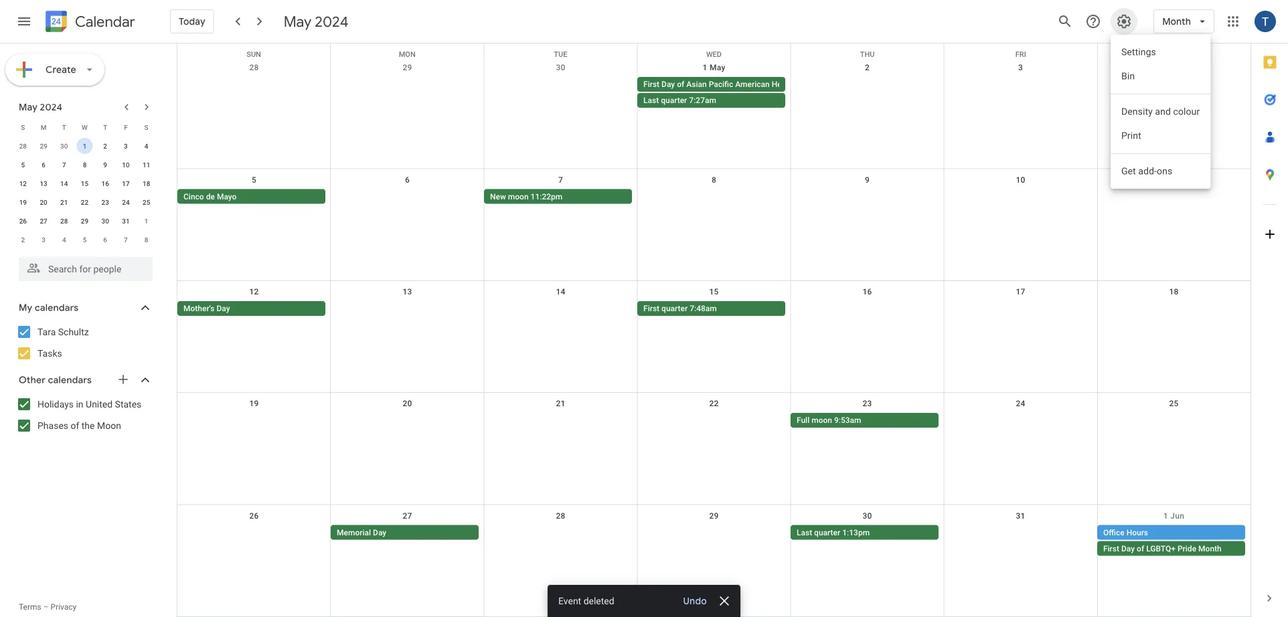 Task type: describe. For each thing, give the bounding box(es) containing it.
asian
[[687, 80, 707, 89]]

day for mother's
[[217, 304, 230, 313]]

m
[[41, 123, 47, 131]]

1 vertical spatial 16
[[863, 287, 872, 297]]

20 element
[[36, 194, 52, 210]]

11:22pm
[[531, 192, 563, 201]]

2 t from the left
[[103, 123, 107, 131]]

2 june element
[[15, 232, 31, 248]]

hours
[[1127, 528, 1149, 538]]

heritage
[[772, 80, 803, 89]]

undo
[[683, 595, 707, 607]]

1 t from the left
[[62, 123, 66, 131]]

2 horizontal spatial may
[[710, 63, 726, 72]]

26 for 1 jun
[[249, 511, 259, 521]]

6 inside 6 june 'element'
[[103, 236, 107, 244]]

30 up the last quarter 1:13pm button
[[863, 511, 872, 521]]

first quarter 7:48am
[[644, 304, 717, 313]]

0 vertical spatial 2024
[[315, 12, 349, 31]]

my calendars button
[[3, 297, 166, 319]]

mother's
[[184, 304, 215, 313]]

3 june element
[[36, 232, 52, 248]]

full moon 9:53am
[[797, 416, 862, 425]]

new moon 11:22pm
[[490, 192, 563, 201]]

1:13pm
[[843, 528, 870, 538]]

new moon 11:22pm button
[[484, 189, 632, 204]]

7 for may 2024
[[62, 161, 66, 169]]

settings
[[1122, 47, 1157, 58]]

density
[[1122, 106, 1153, 117]]

31 element
[[118, 213, 134, 229]]

phases
[[38, 420, 68, 431]]

15 inside row group
[[81, 179, 89, 188]]

tue
[[554, 50, 568, 59]]

28 april element
[[15, 138, 31, 154]]

get
[[1122, 166, 1137, 177]]

14 element
[[56, 175, 72, 192]]

row group containing 28
[[13, 137, 157, 249]]

cinco de mayo button
[[177, 189, 326, 204]]

1 for 1 may
[[703, 63, 708, 72]]

first inside office hours first day of lgbtq+ pride month
[[1104, 544, 1120, 554]]

16 element
[[97, 175, 113, 192]]

create button
[[5, 54, 104, 86]]

my calendars
[[19, 302, 79, 314]]

terms link
[[19, 603, 41, 612]]

22 inside grid
[[709, 399, 719, 409]]

month for first day of asian pacific american heritage month last quarter 7:27am
[[805, 80, 828, 89]]

13 inside may 2024 grid
[[40, 179, 47, 188]]

15 element
[[77, 175, 93, 192]]

1 may
[[703, 63, 726, 72]]

of inside 'first day of asian pacific american heritage month last quarter 7:27am'
[[677, 80, 685, 89]]

memorial
[[337, 528, 371, 538]]

30 inside "element"
[[60, 142, 68, 150]]

1 vertical spatial 20
[[403, 399, 412, 409]]

9 for sun
[[865, 175, 870, 184]]

today
[[179, 15, 205, 27]]

0 vertical spatial 4
[[145, 142, 148, 150]]

21 element
[[56, 194, 72, 210]]

11 for may 2024
[[143, 161, 150, 169]]

18 inside row group
[[143, 179, 150, 188]]

5 june element
[[77, 232, 93, 248]]

11 element
[[138, 157, 154, 173]]

11 for sun
[[1170, 175, 1179, 184]]

0 horizontal spatial 4
[[62, 236, 66, 244]]

17 inside grid
[[1016, 287, 1026, 297]]

united
[[86, 399, 113, 410]]

14 inside row group
[[60, 179, 68, 188]]

month button
[[1154, 5, 1215, 38]]

lgbtq+
[[1147, 544, 1176, 554]]

12 element
[[15, 175, 31, 192]]

1 horizontal spatial 19
[[249, 399, 259, 409]]

5 for sun
[[252, 175, 257, 184]]

calendar heading
[[72, 12, 135, 31]]

states
[[115, 399, 142, 410]]

25 inside grid
[[1170, 399, 1179, 409]]

f
[[124, 123, 128, 131]]

1 vertical spatial may 2024
[[19, 101, 63, 113]]

14 inside grid
[[556, 287, 566, 297]]

2 horizontal spatial 2
[[865, 63, 870, 72]]

colour
[[1174, 106, 1200, 117]]

tara schultz
[[38, 326, 89, 338]]

cell containing first day of asian pacific american heritage month
[[638, 77, 828, 109]]

add-
[[1139, 166, 1157, 177]]

mother's day
[[184, 304, 230, 313]]

month for office hours first day of lgbtq+ pride month
[[1199, 544, 1222, 554]]

1 horizontal spatial 13
[[403, 287, 412, 297]]

ons
[[1157, 166, 1173, 177]]

create
[[46, 64, 76, 76]]

undo button
[[678, 595, 713, 608]]

privacy link
[[51, 603, 77, 612]]

pride
[[1178, 544, 1197, 554]]

7:48am
[[690, 304, 717, 313]]

other
[[19, 374, 46, 386]]

29 element
[[77, 213, 93, 229]]

5 for may 2024
[[21, 161, 25, 169]]

the
[[82, 420, 95, 431]]

mon
[[399, 50, 416, 59]]

de
[[206, 192, 215, 201]]

pacific
[[709, 80, 734, 89]]

last quarter 7:27am button
[[638, 93, 786, 108]]

memorial day button
[[331, 525, 479, 540]]

1 june element
[[138, 213, 154, 229]]

27 for 1
[[40, 217, 47, 225]]

16 inside "element"
[[101, 179, 109, 188]]

28 element
[[56, 213, 72, 229]]

office
[[1104, 528, 1125, 538]]

new
[[490, 192, 506, 201]]

moon for new
[[508, 192, 529, 201]]

27 element
[[36, 213, 52, 229]]

phases of the moon
[[38, 420, 121, 431]]

23 element
[[97, 194, 113, 210]]

today button
[[170, 5, 214, 38]]

first for first quarter 7:48am
[[644, 304, 660, 313]]

event deleted
[[559, 596, 615, 607]]

1 jun
[[1164, 511, 1185, 521]]

my calendars list
[[3, 321, 166, 364]]

quarter inside 'first day of asian pacific american heritage month last quarter 7:27am'
[[661, 96, 687, 105]]

24 element
[[118, 194, 134, 210]]

main drawer image
[[16, 13, 32, 29]]

1 cell
[[74, 137, 95, 155]]

7:27am
[[689, 96, 717, 105]]

first day of lgbtq+ pride month button
[[1098, 542, 1246, 556]]

first day of asian pacific american heritage month last quarter 7:27am
[[644, 80, 828, 105]]

tara
[[38, 326, 56, 338]]

of inside office hours first day of lgbtq+ pride month
[[1137, 544, 1145, 554]]

holidays
[[38, 399, 74, 410]]

calendar
[[75, 12, 135, 31]]

get add-ons
[[1122, 166, 1173, 177]]

calendars for other calendars
[[48, 374, 92, 386]]

tasks
[[38, 348, 62, 359]]

0 horizontal spatial 2024
[[40, 101, 63, 113]]

terms – privacy
[[19, 603, 77, 612]]

first quarter 7:48am button
[[638, 301, 786, 316]]

2 vertical spatial may
[[19, 101, 38, 113]]

thu
[[860, 50, 875, 59]]

last quarter 1:13pm button
[[791, 525, 939, 540]]

wed
[[707, 50, 722, 59]]

moon for full
[[812, 416, 832, 425]]

6 for sun
[[405, 175, 410, 184]]

8 for may 2024
[[83, 161, 87, 169]]

sun
[[247, 50, 261, 59]]

1 for 1 june element
[[145, 217, 148, 225]]

deleted
[[584, 596, 615, 607]]

other calendars button
[[3, 370, 166, 391]]

other calendars
[[19, 374, 92, 386]]

full
[[797, 416, 810, 425]]



Task type: locate. For each thing, give the bounding box(es) containing it.
quarter for last
[[814, 528, 841, 538]]

17
[[122, 179, 130, 188], [1016, 287, 1026, 297]]

terms
[[19, 603, 41, 612]]

3 down the 27 element
[[42, 236, 45, 244]]

month right heritage
[[805, 80, 828, 89]]

first down office
[[1104, 544, 1120, 554]]

0 vertical spatial 20
[[40, 198, 47, 206]]

1 horizontal spatial 7
[[124, 236, 128, 244]]

6 inside grid
[[405, 175, 410, 184]]

27 inside grid
[[403, 511, 412, 521]]

cell containing office hours
[[1098, 525, 1251, 558]]

jun
[[1171, 511, 1185, 521]]

day right mother's
[[217, 304, 230, 313]]

0 vertical spatial 27
[[40, 217, 47, 225]]

26 element
[[15, 213, 31, 229]]

8
[[83, 161, 87, 169], [712, 175, 717, 184], [145, 236, 148, 244]]

5 up 12 'element'
[[21, 161, 25, 169]]

5 inside grid
[[252, 175, 257, 184]]

31 for 1 jun
[[1016, 511, 1026, 521]]

1 up 8 june element
[[145, 217, 148, 225]]

0 horizontal spatial t
[[62, 123, 66, 131]]

0 vertical spatial 8
[[83, 161, 87, 169]]

0 horizontal spatial 3
[[42, 236, 45, 244]]

1 inside 1 cell
[[83, 142, 87, 150]]

1 horizontal spatial month
[[1163, 15, 1191, 27]]

15 up 22 element
[[81, 179, 89, 188]]

11 inside row group
[[143, 161, 150, 169]]

0 vertical spatial may
[[284, 12, 312, 31]]

1 horizontal spatial 14
[[556, 287, 566, 297]]

cinco
[[184, 192, 204, 201]]

12 up 'mother's day' button
[[249, 287, 259, 297]]

4 down the 28 element at top left
[[62, 236, 66, 244]]

6 for may 2024
[[42, 161, 45, 169]]

6
[[42, 161, 45, 169], [405, 175, 410, 184], [103, 236, 107, 244]]

1 vertical spatial 9
[[865, 175, 870, 184]]

2 s from the left
[[144, 123, 148, 131]]

1 horizontal spatial 18
[[1170, 287, 1179, 297]]

may
[[284, 12, 312, 31], [710, 63, 726, 72], [19, 101, 38, 113]]

1 horizontal spatial 26
[[249, 511, 259, 521]]

and
[[1156, 106, 1171, 117]]

19 element
[[15, 194, 31, 210]]

14
[[60, 179, 68, 188], [556, 287, 566, 297]]

may 2024 grid
[[13, 118, 157, 249]]

1 horizontal spatial 16
[[863, 287, 872, 297]]

18
[[143, 179, 150, 188], [1170, 287, 1179, 297]]

6 june element
[[97, 232, 113, 248]]

0 vertical spatial 22
[[81, 198, 89, 206]]

10 for sun
[[1016, 175, 1026, 184]]

0 vertical spatial 16
[[101, 179, 109, 188]]

0 vertical spatial 10
[[122, 161, 130, 169]]

30 april element
[[56, 138, 72, 154]]

1 horizontal spatial 31
[[1016, 511, 1026, 521]]

7 june element
[[118, 232, 134, 248]]

1 vertical spatial may
[[710, 63, 726, 72]]

7 for sun
[[559, 175, 563, 184]]

office hours button
[[1098, 525, 1246, 540]]

4 june element
[[56, 232, 72, 248]]

9 for may 2024
[[103, 161, 107, 169]]

0 vertical spatial 13
[[40, 179, 47, 188]]

0 horizontal spatial 17
[[122, 179, 130, 188]]

quarter inside the first quarter 7:48am button
[[662, 304, 688, 313]]

2
[[865, 63, 870, 72], [103, 142, 107, 150], [21, 236, 25, 244]]

0 vertical spatial 25
[[143, 198, 150, 206]]

month right pride on the bottom of page
[[1199, 544, 1222, 554]]

17 inside row group
[[122, 179, 130, 188]]

3 down fri
[[1019, 63, 1023, 72]]

holidays in united states
[[38, 399, 142, 410]]

1 vertical spatial 14
[[556, 287, 566, 297]]

quarter inside the last quarter 1:13pm button
[[814, 528, 841, 538]]

1 horizontal spatial 8
[[145, 236, 148, 244]]

30 right '29 april' element
[[60, 142, 68, 150]]

day right memorial
[[373, 528, 387, 538]]

quarter left the 1:13pm
[[814, 528, 841, 538]]

quarter down asian on the right
[[661, 96, 687, 105]]

1 horizontal spatial 5
[[83, 236, 87, 244]]

26 inside grid
[[249, 511, 259, 521]]

last left the 1:13pm
[[797, 528, 812, 538]]

schultz
[[58, 326, 89, 338]]

1 vertical spatial 27
[[403, 511, 412, 521]]

1 vertical spatial of
[[71, 420, 79, 431]]

26 for 1
[[19, 217, 27, 225]]

20 inside row group
[[40, 198, 47, 206]]

1 vertical spatial 2
[[103, 142, 107, 150]]

moon
[[97, 420, 121, 431]]

day for first
[[662, 80, 675, 89]]

last inside button
[[797, 528, 812, 538]]

2 down 26 element
[[21, 236, 25, 244]]

27 for 1 jun
[[403, 511, 412, 521]]

quarter
[[661, 96, 687, 105], [662, 304, 688, 313], [814, 528, 841, 538]]

1 inside 1 june element
[[145, 217, 148, 225]]

3 inside 3 june element
[[42, 236, 45, 244]]

0 horizontal spatial 31
[[122, 217, 130, 225]]

None search field
[[0, 252, 166, 281]]

1 horizontal spatial 11
[[1170, 175, 1179, 184]]

10 inside may 2024 grid
[[122, 161, 130, 169]]

settings menu menu
[[1111, 35, 1211, 189]]

7 up new moon 11:22pm button
[[559, 175, 563, 184]]

1 vertical spatial 11
[[1170, 175, 1179, 184]]

1 horizontal spatial t
[[103, 123, 107, 131]]

tab list
[[1252, 44, 1289, 580]]

fri
[[1016, 50, 1027, 59]]

0 vertical spatial 14
[[60, 179, 68, 188]]

22 element
[[77, 194, 93, 210]]

other calendars list
[[3, 394, 166, 437]]

21 inside grid
[[556, 399, 566, 409]]

19
[[19, 198, 27, 206], [249, 399, 259, 409]]

2 down thu
[[865, 63, 870, 72]]

1 horizontal spatial 27
[[403, 511, 412, 521]]

moon right full
[[812, 416, 832, 425]]

12
[[19, 179, 27, 188], [249, 287, 259, 297]]

2 vertical spatial month
[[1199, 544, 1222, 554]]

1 horizontal spatial 3
[[124, 142, 128, 150]]

18 inside grid
[[1170, 287, 1179, 297]]

17 element
[[118, 175, 134, 192]]

5 down 29 element
[[83, 236, 87, 244]]

12 inside 'element'
[[19, 179, 27, 188]]

7 down 31 element
[[124, 236, 128, 244]]

privacy
[[51, 603, 77, 612]]

0 vertical spatial 18
[[143, 179, 150, 188]]

first left 7:48am
[[644, 304, 660, 313]]

event
[[559, 596, 581, 607]]

9 inside grid
[[865, 175, 870, 184]]

9
[[103, 161, 107, 169], [865, 175, 870, 184]]

24
[[122, 198, 130, 206], [1016, 399, 1026, 409]]

add other calendars image
[[117, 373, 130, 386]]

mayo
[[217, 192, 237, 201]]

4 up 11 element
[[145, 142, 148, 150]]

0 horizontal spatial 8
[[83, 161, 87, 169]]

0 horizontal spatial 9
[[103, 161, 107, 169]]

23
[[101, 198, 109, 206], [863, 399, 872, 409]]

1 vertical spatial calendars
[[48, 374, 92, 386]]

first for first day of asian pacific american heritage month last quarter 7:27am
[[644, 80, 660, 89]]

day inside office hours first day of lgbtq+ pride month
[[1122, 544, 1135, 554]]

w
[[82, 123, 88, 131]]

density and colour
[[1122, 106, 1200, 117]]

2024
[[315, 12, 349, 31], [40, 101, 63, 113]]

23 inside 'element'
[[101, 198, 109, 206]]

30
[[556, 63, 566, 72], [60, 142, 68, 150], [101, 217, 109, 225], [863, 511, 872, 521]]

0 vertical spatial 11
[[143, 161, 150, 169]]

0 horizontal spatial 5
[[21, 161, 25, 169]]

month inside office hours first day of lgbtq+ pride month
[[1199, 544, 1222, 554]]

1 down wed
[[703, 63, 708, 72]]

0 horizontal spatial 2
[[21, 236, 25, 244]]

0 horizontal spatial 19
[[19, 198, 27, 206]]

1 horizontal spatial 23
[[863, 399, 872, 409]]

11 right add-
[[1170, 175, 1179, 184]]

0 horizontal spatial 14
[[60, 179, 68, 188]]

calendars up 'in'
[[48, 374, 92, 386]]

t up the 30 april "element"
[[62, 123, 66, 131]]

print
[[1122, 130, 1142, 141]]

s
[[21, 123, 25, 131], [144, 123, 148, 131]]

of left asian on the right
[[677, 80, 685, 89]]

calendar element
[[43, 8, 135, 38]]

1 vertical spatial first
[[644, 304, 660, 313]]

22 inside 22 element
[[81, 198, 89, 206]]

0 horizontal spatial 7
[[62, 161, 66, 169]]

day
[[662, 80, 675, 89], [217, 304, 230, 313], [373, 528, 387, 538], [1122, 544, 1135, 554]]

calendars inside dropdown button
[[48, 374, 92, 386]]

calendars up tara schultz
[[35, 302, 79, 314]]

day down hours
[[1122, 544, 1135, 554]]

11
[[143, 161, 150, 169], [1170, 175, 1179, 184]]

last left the 7:27am
[[644, 96, 659, 105]]

office hours first day of lgbtq+ pride month
[[1104, 528, 1222, 554]]

21 inside row group
[[60, 198, 68, 206]]

27 up memorial day button
[[403, 511, 412, 521]]

15 up the first quarter 7:48am button
[[709, 287, 719, 297]]

day for memorial
[[373, 528, 387, 538]]

13 element
[[36, 175, 52, 192]]

2 vertical spatial 3
[[42, 236, 45, 244]]

0 horizontal spatial may
[[19, 101, 38, 113]]

of down hours
[[1137, 544, 1145, 554]]

s up 28 april element
[[21, 123, 25, 131]]

8 inside 8 june element
[[145, 236, 148, 244]]

row containing 2
[[13, 230, 157, 249]]

23 up full moon 9:53am button
[[863, 399, 872, 409]]

9 inside row group
[[103, 161, 107, 169]]

0 horizontal spatial may 2024
[[19, 101, 63, 113]]

8 june element
[[138, 232, 154, 248]]

0 horizontal spatial 12
[[19, 179, 27, 188]]

0 vertical spatial 21
[[60, 198, 68, 206]]

memorial day
[[337, 528, 387, 538]]

0 horizontal spatial 20
[[40, 198, 47, 206]]

mother's day button
[[177, 301, 326, 316]]

0 horizontal spatial 10
[[122, 161, 130, 169]]

0 horizontal spatial 13
[[40, 179, 47, 188]]

first
[[644, 80, 660, 89], [644, 304, 660, 313], [1104, 544, 1120, 554]]

of
[[677, 80, 685, 89], [71, 420, 79, 431], [1137, 544, 1145, 554]]

1 horizontal spatial 2024
[[315, 12, 349, 31]]

row containing s
[[13, 118, 157, 137]]

quarter for first
[[662, 304, 688, 313]]

2 right 1 cell
[[103, 142, 107, 150]]

24 inside 24 element
[[122, 198, 130, 206]]

31
[[122, 217, 130, 225], [1016, 511, 1026, 521]]

21
[[60, 198, 68, 206], [556, 399, 566, 409]]

2 horizontal spatial month
[[1199, 544, 1222, 554]]

2 vertical spatial 7
[[124, 236, 128, 244]]

moon right new
[[508, 192, 529, 201]]

1 horizontal spatial 20
[[403, 399, 412, 409]]

month inside dropdown button
[[1163, 15, 1191, 27]]

month
[[1163, 15, 1191, 27], [805, 80, 828, 89], [1199, 544, 1222, 554]]

2 vertical spatial 5
[[83, 236, 87, 244]]

0 vertical spatial 17
[[122, 179, 130, 188]]

moon
[[508, 192, 529, 201], [812, 416, 832, 425]]

1 vertical spatial 10
[[1016, 175, 1026, 184]]

full moon 9:53am button
[[791, 413, 939, 428]]

8 for sun
[[712, 175, 717, 184]]

1 vertical spatial 31
[[1016, 511, 1026, 521]]

9:53am
[[834, 416, 862, 425]]

29 april element
[[36, 138, 52, 154]]

27 up 3 june element
[[40, 217, 47, 225]]

1 vertical spatial 6
[[405, 175, 410, 184]]

1 horizontal spatial 4
[[145, 142, 148, 150]]

1 down w
[[83, 142, 87, 150]]

1
[[703, 63, 708, 72], [83, 142, 87, 150], [145, 217, 148, 225], [1164, 511, 1169, 521]]

4
[[145, 142, 148, 150], [62, 236, 66, 244]]

19 inside may 2024 grid
[[19, 198, 27, 206]]

30 up 6 june 'element'
[[101, 217, 109, 225]]

7
[[62, 161, 66, 169], [559, 175, 563, 184], [124, 236, 128, 244]]

1 horizontal spatial may 2024
[[284, 12, 349, 31]]

1 left jun
[[1164, 511, 1169, 521]]

last quarter 1:13pm
[[797, 528, 870, 538]]

of left the
[[71, 420, 79, 431]]

t left f
[[103, 123, 107, 131]]

1 vertical spatial moon
[[812, 416, 832, 425]]

0 horizontal spatial 22
[[81, 198, 89, 206]]

18 element
[[138, 175, 154, 192]]

calendars
[[35, 302, 79, 314], [48, 374, 92, 386]]

1 vertical spatial 18
[[1170, 287, 1179, 297]]

first inside 'first day of asian pacific american heritage month last quarter 7:27am'
[[644, 80, 660, 89]]

1 vertical spatial 24
[[1016, 399, 1026, 409]]

20
[[40, 198, 47, 206], [403, 399, 412, 409]]

26
[[19, 217, 27, 225], [249, 511, 259, 521]]

15 inside grid
[[709, 287, 719, 297]]

0 vertical spatial moon
[[508, 192, 529, 201]]

10 for may 2024
[[122, 161, 130, 169]]

26 inside row group
[[19, 217, 27, 225]]

in
[[76, 399, 83, 410]]

0 vertical spatial 5
[[21, 161, 25, 169]]

of inside other calendars "list"
[[71, 420, 79, 431]]

0 vertical spatial may 2024
[[284, 12, 349, 31]]

27
[[40, 217, 47, 225], [403, 511, 412, 521]]

first inside button
[[644, 304, 660, 313]]

0 vertical spatial 7
[[62, 161, 66, 169]]

grid containing 28
[[177, 44, 1251, 617]]

0 vertical spatial 24
[[122, 198, 130, 206]]

0 horizontal spatial 16
[[101, 179, 109, 188]]

10 element
[[118, 157, 134, 173]]

cinco de mayo
[[184, 192, 237, 201]]

s right f
[[144, 123, 148, 131]]

t
[[62, 123, 66, 131], [103, 123, 107, 131]]

7 down the 30 april "element"
[[62, 161, 66, 169]]

Search for people text field
[[27, 257, 145, 281]]

27 inside row group
[[40, 217, 47, 225]]

31 inside grid
[[1016, 511, 1026, 521]]

may 2024
[[284, 12, 349, 31], [19, 101, 63, 113]]

bin
[[1122, 71, 1135, 82]]

0 horizontal spatial 15
[[81, 179, 89, 188]]

column header
[[1098, 44, 1251, 57]]

1 horizontal spatial 21
[[556, 399, 566, 409]]

2 vertical spatial first
[[1104, 544, 1120, 554]]

1 for 1 jun
[[1164, 511, 1169, 521]]

31 for 1
[[122, 217, 130, 225]]

–
[[43, 603, 49, 612]]

5 inside 5 june element
[[83, 236, 87, 244]]

last inside 'first day of asian pacific american heritage month last quarter 7:27am'
[[644, 96, 659, 105]]

25 element
[[138, 194, 154, 210]]

0 vertical spatial 9
[[103, 161, 107, 169]]

23 down 16 "element"
[[101, 198, 109, 206]]

3 down f
[[124, 142, 128, 150]]

1 vertical spatial 23
[[863, 399, 872, 409]]

1 horizontal spatial s
[[144, 123, 148, 131]]

13
[[40, 179, 47, 188], [403, 287, 412, 297]]

row
[[177, 44, 1251, 59], [177, 57, 1251, 169], [13, 118, 157, 137], [13, 137, 157, 155], [13, 155, 157, 174], [177, 169, 1251, 281], [13, 174, 157, 193], [13, 193, 157, 212], [13, 212, 157, 230], [13, 230, 157, 249], [177, 281, 1251, 393], [177, 393, 1251, 505], [177, 505, 1251, 617]]

grid
[[177, 44, 1251, 617]]

30 element
[[97, 213, 113, 229]]

12 up 19 element
[[19, 179, 27, 188]]

0 horizontal spatial 25
[[143, 198, 150, 206]]

month inside 'first day of asian pacific american heritage month last quarter 7:27am'
[[805, 80, 828, 89]]

1 vertical spatial 4
[[62, 236, 66, 244]]

1 horizontal spatial 12
[[249, 287, 259, 297]]

row containing sun
[[177, 44, 1251, 59]]

first left asian on the right
[[644, 80, 660, 89]]

day inside 'first day of asian pacific american heritage month last quarter 7:27am'
[[662, 80, 675, 89]]

11 up 18 element
[[143, 161, 150, 169]]

24 inside grid
[[1016, 399, 1026, 409]]

1 s from the left
[[21, 123, 25, 131]]

0 vertical spatial 15
[[81, 179, 89, 188]]

cell
[[177, 77, 331, 109], [331, 77, 484, 109], [484, 77, 638, 109], [638, 77, 828, 109], [791, 77, 944, 109], [944, 77, 1098, 109], [1098, 77, 1251, 109], [331, 189, 484, 205], [638, 189, 791, 205], [791, 189, 944, 205], [944, 189, 1098, 205], [1098, 189, 1251, 205], [331, 301, 484, 317], [484, 301, 638, 317], [791, 301, 944, 317], [944, 301, 1098, 317], [177, 413, 331, 429], [331, 413, 484, 429], [484, 413, 638, 429], [638, 413, 791, 429], [944, 413, 1098, 429], [177, 525, 331, 558], [484, 525, 638, 558], [638, 525, 791, 558], [944, 525, 1098, 558], [1098, 525, 1251, 558]]

my
[[19, 302, 32, 314]]

30 down tue
[[556, 63, 566, 72]]

2 vertical spatial of
[[1137, 544, 1145, 554]]

11 inside grid
[[1170, 175, 1179, 184]]

5 up 'cinco de mayo' button
[[252, 175, 257, 184]]

1 vertical spatial 17
[[1016, 287, 1026, 297]]

calendars for my calendars
[[35, 302, 79, 314]]

american
[[736, 80, 770, 89]]

settings menu image
[[1117, 13, 1133, 29]]

calendars inside 'dropdown button'
[[35, 302, 79, 314]]

month right settings menu image
[[1163, 15, 1191, 27]]

day left asian on the right
[[662, 80, 675, 89]]

first day of asian pacific american heritage month button
[[638, 77, 828, 92]]

1 vertical spatial 3
[[124, 142, 128, 150]]

quarter left 7:48am
[[662, 304, 688, 313]]

1 horizontal spatial may
[[284, 12, 312, 31]]

0 vertical spatial last
[[644, 96, 659, 105]]

0 vertical spatial 3
[[1019, 63, 1023, 72]]

31 inside row group
[[122, 217, 130, 225]]

25 inside row group
[[143, 198, 150, 206]]

0 vertical spatial month
[[1163, 15, 1191, 27]]

row group
[[13, 137, 157, 249]]

0 vertical spatial quarter
[[661, 96, 687, 105]]

2 horizontal spatial 5
[[252, 175, 257, 184]]



Task type: vqa. For each thing, say whether or not it's contained in the screenshot.


